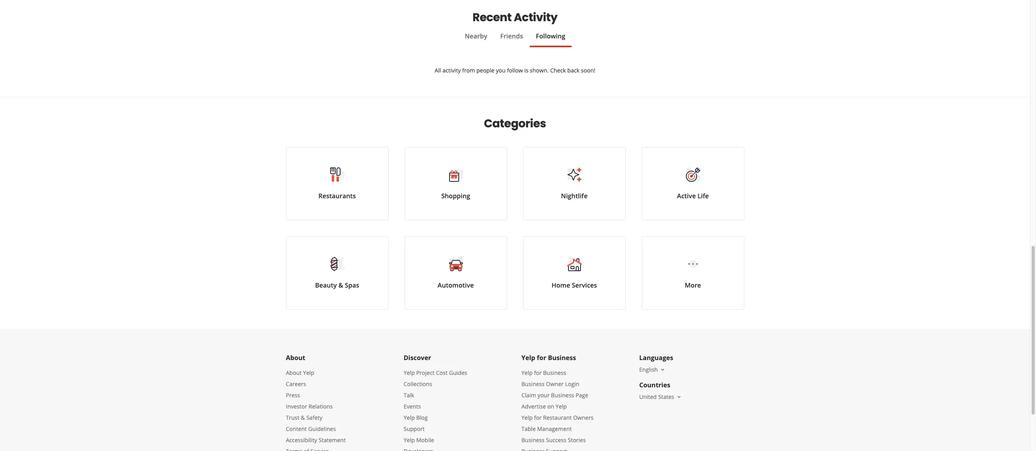 Task type: locate. For each thing, give the bounding box(es) containing it.
yelp up the careers
[[303, 369, 315, 377]]

yelp inside about yelp careers press investor relations trust & safety content guidelines accessibility statement
[[303, 369, 315, 377]]

1 horizontal spatial 16 chevron down v2 image
[[676, 394, 683, 400]]

check
[[551, 67, 566, 74]]

content
[[286, 425, 307, 433]]

talk
[[404, 392, 415, 399]]

yelp for restaurant owners link
[[522, 414, 594, 422]]

careers link
[[286, 381, 306, 388]]

owner
[[546, 381, 564, 388]]

all activity from people you follow is shown. check back soon!
[[435, 67, 596, 74]]

16 chevron down v2 image
[[660, 367, 666, 373], [676, 394, 683, 400]]

follow
[[507, 67, 523, 74]]

countries
[[640, 381, 671, 390]]

careers
[[286, 381, 306, 388]]

&
[[339, 281, 343, 290], [301, 414, 305, 422]]

beauty & spas link
[[286, 237, 389, 310]]

16 chevron down v2 image inside united states popup button
[[676, 394, 683, 400]]

advertise
[[522, 403, 546, 411]]

about yelp careers press investor relations trust & safety content guidelines accessibility statement
[[286, 369, 346, 444]]

owners
[[574, 414, 594, 422]]

recent activity
[[473, 10, 558, 25]]

nearby
[[465, 32, 488, 40]]

shopping link
[[405, 147, 507, 221]]

yelp blog link
[[404, 414, 428, 422]]

claim your business page link
[[522, 392, 589, 399]]

login
[[566, 381, 580, 388]]

events link
[[404, 403, 421, 411]]

business up yelp for business link
[[548, 354, 576, 362]]

restaurants
[[319, 192, 356, 200]]

spas
[[345, 281, 359, 290]]

stories
[[568, 437, 586, 444]]

yelp
[[522, 354, 536, 362], [303, 369, 315, 377], [404, 369, 415, 377], [522, 369, 533, 377], [556, 403, 567, 411], [404, 414, 415, 422], [522, 414, 533, 422], [404, 437, 415, 444]]

& right trust at left
[[301, 414, 305, 422]]

for
[[537, 354, 547, 362], [534, 369, 542, 377], [534, 414, 542, 422]]

about up about yelp 'link'
[[286, 354, 306, 362]]

trust & safety link
[[286, 414, 323, 422]]

1 about from the top
[[286, 354, 306, 362]]

restaurants link
[[286, 147, 389, 221]]

for up business owner login link on the right of page
[[534, 369, 542, 377]]

english button
[[640, 366, 666, 374]]

0 vertical spatial &
[[339, 281, 343, 290]]

2 vertical spatial for
[[534, 414, 542, 422]]

shopping
[[442, 192, 471, 200]]

yelp up 'table'
[[522, 414, 533, 422]]

cost
[[436, 369, 448, 377]]

events
[[404, 403, 421, 411]]

following
[[536, 32, 566, 40]]

1 horizontal spatial &
[[339, 281, 343, 290]]

for up yelp for business link
[[537, 354, 547, 362]]

automotive
[[438, 281, 474, 290]]

friends
[[501, 32, 523, 40]]

back
[[568, 67, 580, 74]]

people
[[477, 67, 495, 74]]

16 chevron down v2 image right states
[[676, 394, 683, 400]]

on
[[548, 403, 555, 411]]

2 about from the top
[[286, 369, 302, 377]]

0 vertical spatial about
[[286, 354, 306, 362]]

about for about
[[286, 354, 306, 362]]

yelp up claim
[[522, 369, 533, 377]]

tab list
[[286, 31, 745, 47]]

collections
[[404, 381, 432, 388]]

talk link
[[404, 392, 415, 399]]

0 horizontal spatial &
[[301, 414, 305, 422]]

accessibility statement link
[[286, 437, 346, 444]]

yelp down "events"
[[404, 414, 415, 422]]

1 vertical spatial about
[[286, 369, 302, 377]]

nightlife link
[[523, 147, 626, 221]]

more
[[685, 281, 702, 290]]

languages
[[640, 354, 674, 362]]

0 vertical spatial for
[[537, 354, 547, 362]]

life
[[698, 192, 709, 200]]

about yelp link
[[286, 369, 315, 377]]

0 horizontal spatial 16 chevron down v2 image
[[660, 367, 666, 373]]

about up the careers
[[286, 369, 302, 377]]

yelp for business
[[522, 354, 576, 362]]

& inside category navigation section navigation
[[339, 281, 343, 290]]

0 vertical spatial 16 chevron down v2 image
[[660, 367, 666, 373]]

16 chevron down v2 image down languages
[[660, 367, 666, 373]]

about
[[286, 354, 306, 362], [286, 369, 302, 377]]

safety
[[307, 414, 323, 422]]

for down advertise at the right bottom of the page
[[534, 414, 542, 422]]

16 chevron down v2 image inside english popup button
[[660, 367, 666, 373]]

services
[[572, 281, 597, 290]]

mobile
[[417, 437, 434, 444]]

1 vertical spatial 16 chevron down v2 image
[[676, 394, 683, 400]]

1 vertical spatial &
[[301, 414, 305, 422]]

discover
[[404, 354, 431, 362]]

investor
[[286, 403, 307, 411]]

& left spas
[[339, 281, 343, 290]]

1 vertical spatial for
[[534, 369, 542, 377]]

about inside about yelp careers press investor relations trust & safety content guidelines accessibility statement
[[286, 369, 302, 377]]

success
[[546, 437, 567, 444]]



Task type: describe. For each thing, give the bounding box(es) containing it.
business owner login link
[[522, 381, 580, 388]]

accessibility
[[286, 437, 317, 444]]

all
[[435, 67, 441, 74]]

activity
[[514, 10, 558, 25]]

about for about yelp careers press investor relations trust & safety content guidelines accessibility statement
[[286, 369, 302, 377]]

statement
[[319, 437, 346, 444]]

yelp project cost guides collections talk events yelp blog support yelp mobile
[[404, 369, 468, 444]]

yelp for business business owner login claim your business page advertise on yelp yelp for restaurant owners table management business success stories
[[522, 369, 594, 444]]

16 chevron down v2 image for languages
[[660, 367, 666, 373]]

content guidelines link
[[286, 425, 336, 433]]

yelp up collections
[[404, 369, 415, 377]]

for for yelp for business business owner login claim your business page advertise on yelp yelp for restaurant owners table management business success stories
[[534, 369, 542, 377]]

automotive link
[[405, 237, 507, 310]]

explore recent activity section section
[[286, 0, 745, 97]]

press
[[286, 392, 300, 399]]

active
[[678, 192, 696, 200]]

table management link
[[522, 425, 572, 433]]

united
[[640, 393, 657, 401]]

investor relations link
[[286, 403, 333, 411]]

relations
[[309, 403, 333, 411]]

business success stories link
[[522, 437, 586, 444]]

16 chevron down v2 image for countries
[[676, 394, 683, 400]]

yelp project cost guides link
[[404, 369, 468, 377]]

trust
[[286, 414, 300, 422]]

yelp down support link
[[404, 437, 415, 444]]

category navigation section navigation
[[278, 97, 753, 329]]

yelp mobile link
[[404, 437, 434, 444]]

recent
[[473, 10, 512, 25]]

nightlife
[[561, 192, 588, 200]]

english
[[640, 366, 658, 374]]

active life
[[678, 192, 709, 200]]

you
[[496, 67, 506, 74]]

from
[[463, 67, 475, 74]]

collections link
[[404, 381, 432, 388]]

categories
[[484, 116, 546, 132]]

states
[[659, 393, 675, 401]]

home
[[552, 281, 571, 290]]

yelp right on
[[556, 403, 567, 411]]

tab list containing nearby
[[286, 31, 745, 47]]

advertise on yelp link
[[522, 403, 567, 411]]

claim
[[522, 392, 537, 399]]

for for yelp for business
[[537, 354, 547, 362]]

project
[[417, 369, 435, 377]]

united states button
[[640, 393, 683, 401]]

activity
[[443, 67, 461, 74]]

soon!
[[581, 67, 596, 74]]

management
[[538, 425, 572, 433]]

support
[[404, 425, 425, 433]]

home services
[[552, 281, 597, 290]]

business down owner
[[551, 392, 575, 399]]

beauty & spas
[[315, 281, 359, 290]]

page
[[576, 392, 589, 399]]

press link
[[286, 392, 300, 399]]

your
[[538, 392, 550, 399]]

business up claim
[[522, 381, 545, 388]]

beauty
[[315, 281, 337, 290]]

shown.
[[530, 67, 549, 74]]

& inside about yelp careers press investor relations trust & safety content guidelines accessibility statement
[[301, 414, 305, 422]]

yelp for business link
[[522, 369, 567, 377]]

restaurant
[[544, 414, 572, 422]]

business down 'table'
[[522, 437, 545, 444]]

united states
[[640, 393, 675, 401]]

guidelines
[[308, 425, 336, 433]]

yelp up yelp for business link
[[522, 354, 536, 362]]

business up owner
[[544, 369, 567, 377]]

more link
[[642, 237, 745, 310]]

support link
[[404, 425, 425, 433]]

is
[[525, 67, 529, 74]]

active life link
[[642, 147, 745, 221]]

blog
[[417, 414, 428, 422]]

guides
[[449, 369, 468, 377]]

home services link
[[523, 237, 626, 310]]



Task type: vqa. For each thing, say whether or not it's contained in the screenshot.
Pumpkin Patches inside the More Categories dialog
no



